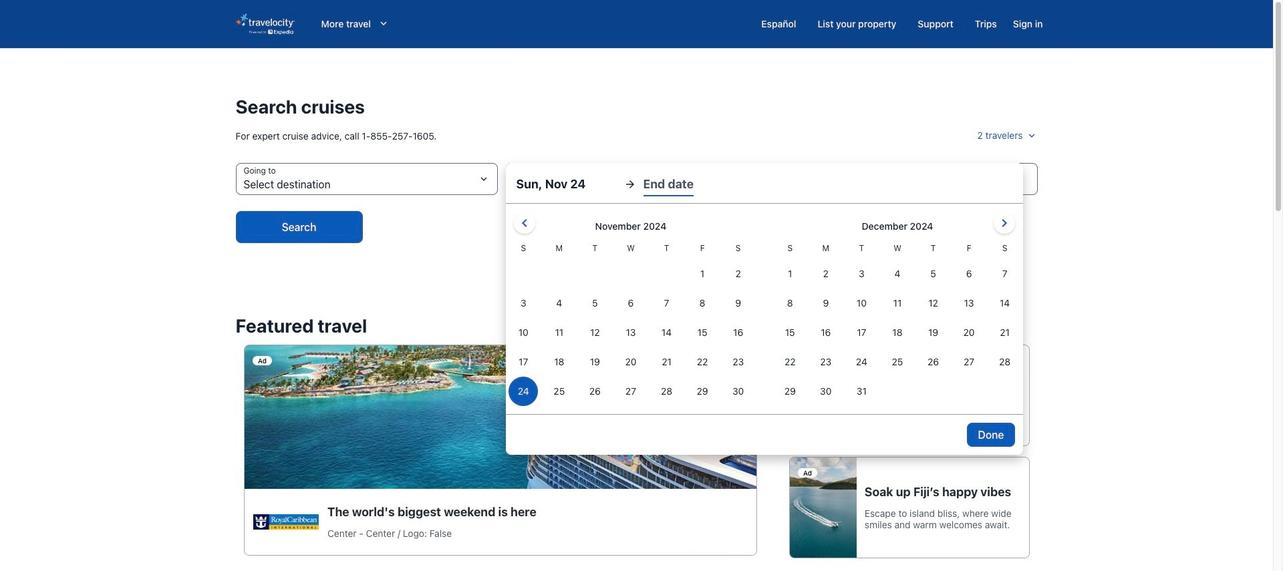 Task type: vqa. For each thing, say whether or not it's contained in the screenshot.
Previous icon
no



Task type: locate. For each thing, give the bounding box(es) containing it.
main content
[[0, 48, 1273, 571]]

2 travelers image
[[1025, 130, 1037, 142]]

travelocity logo image
[[236, 13, 294, 35]]

next month image
[[996, 215, 1012, 231]]



Task type: describe. For each thing, give the bounding box(es) containing it.
featured travel region
[[228, 307, 1046, 567]]

previous month image
[[516, 215, 532, 231]]



